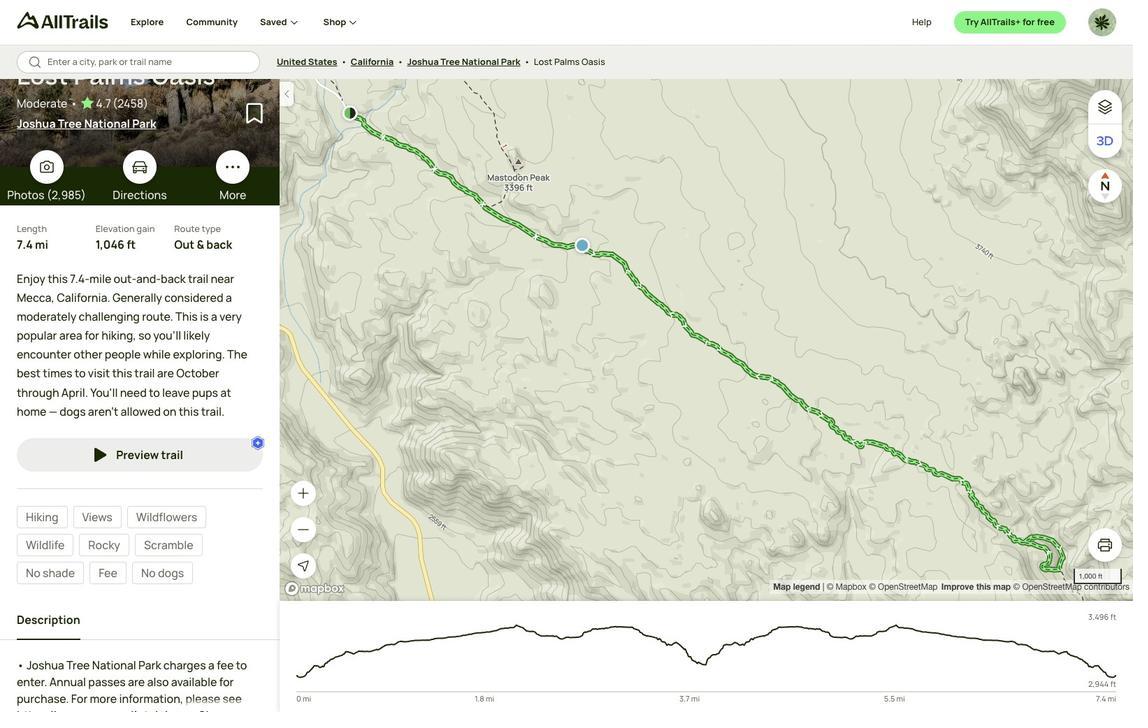 Task type: locate. For each thing, give the bounding box(es) containing it.
a
[[226, 290, 232, 305], [211, 309, 217, 324], [208, 658, 215, 673]]

preview
[[116, 447, 159, 463]]

1 horizontal spatial openstreetmap
[[1022, 582, 1082, 592]]

2 vertical spatial a
[[208, 658, 215, 673]]

openstreetmap down 1,000
[[1022, 582, 1082, 592]]

are left the also
[[128, 675, 145, 690]]

2 no from the left
[[141, 566, 156, 581]]

dogs down scramble
[[158, 566, 184, 581]]

preview trail button
[[17, 438, 263, 472]]

0 horizontal spatial back
[[161, 271, 186, 286]]

2 vertical spatial for
[[219, 675, 234, 690]]

ft inside elevation gain 1,046 ft
[[127, 237, 136, 252]]

back down type
[[206, 237, 232, 252]]

back up considered
[[161, 271, 186, 286]]

0 horizontal spatial ©
[[827, 582, 834, 592]]

a right 'is'
[[211, 309, 217, 324]]

1 vertical spatial are
[[128, 675, 145, 690]]

1 vertical spatial trail
[[134, 366, 155, 381]]

current location image
[[296, 559, 310, 573]]

this left 7.4-
[[48, 271, 68, 286]]

a up very
[[226, 290, 232, 305]]

photos (2,985)
[[7, 187, 86, 203]]

likely
[[183, 328, 210, 343]]

0 vertical spatial dogs
[[60, 404, 86, 419]]

0 horizontal spatial ft
[[127, 237, 136, 252]]

hiking
[[26, 510, 58, 525]]

national inside • joshua tree national park charges a fee to enter. annual passes are also available for purchase. for more information, please see
[[92, 658, 136, 673]]

1 vertical spatial ft
[[1098, 572, 1103, 580]]

times
[[43, 366, 72, 381]]

openstreetmap
[[878, 582, 938, 592], [1022, 582, 1082, 592]]

to left visit
[[75, 366, 86, 381]]

improve
[[942, 582, 974, 592]]

to
[[75, 366, 86, 381], [149, 385, 160, 400], [236, 658, 247, 673]]

2 horizontal spatial ©
[[1013, 582, 1020, 592]]

a left fee
[[208, 658, 215, 673]]

0 vertical spatial ft
[[127, 237, 136, 252]]

lost palms oasis
[[17, 61, 215, 95]]

region
[[280, 601, 1133, 712]]

please
[[186, 691, 220, 707]]

0 horizontal spatial to
[[75, 366, 86, 381]]

1 vertical spatial a
[[211, 309, 217, 324]]

moderate •
[[17, 96, 78, 111]]

are down while
[[157, 366, 174, 381]]

&
[[197, 237, 204, 252]]

map legend link
[[773, 582, 823, 592]]

explore link
[[131, 0, 164, 45]]

0 vertical spatial trail
[[188, 271, 209, 286]]

very
[[219, 309, 242, 324]]

see
[[223, 691, 242, 707]]

exploring.
[[173, 347, 225, 362]]

2 vertical spatial trail
[[161, 447, 183, 463]]

so
[[138, 328, 151, 343]]

map region
[[280, 79, 1133, 712]]

united
[[277, 55, 306, 68]]

more
[[220, 187, 246, 203]]

0 vertical spatial joshua tree national park link
[[407, 55, 521, 68]]

wildflowers
[[136, 510, 197, 525]]

elevation gain 1,046 ft
[[96, 222, 155, 252]]

• inside • joshua tree national park charges a fee to enter. annual passes are also available for purchase. for more information, please see
[[17, 658, 24, 673]]

out-
[[114, 271, 136, 286]]

to right need on the left of the page
[[149, 385, 160, 400]]

list containing map legend
[[773, 580, 1130, 594]]

to inside • joshua tree national park charges a fee to enter. annual passes are also available for purchase. for more information, please see
[[236, 658, 247, 673]]

0 vertical spatial national
[[462, 55, 499, 68]]

1 vertical spatial to
[[149, 385, 160, 400]]

trail up considered
[[188, 271, 209, 286]]

length
[[17, 222, 47, 235]]

openstreetmap left improve
[[878, 582, 938, 592]]

4.7 ( 2458 )
[[96, 96, 148, 111]]

for
[[1023, 16, 1035, 28], [85, 328, 99, 343], [219, 675, 234, 690]]

1 horizontal spatial ft
[[1098, 572, 1103, 580]]

reset north and pitch image
[[1091, 172, 1119, 200]]

1 vertical spatial joshua
[[17, 116, 56, 131]]

joshua up enter.
[[27, 658, 64, 673]]

description
[[17, 612, 80, 628]]

to right fee
[[236, 658, 247, 673]]

people
[[105, 347, 141, 362]]

trail up need on the left of the page
[[134, 366, 155, 381]]

explore
[[131, 16, 164, 28]]

1 horizontal spatial no
[[141, 566, 156, 581]]

joshua right california
[[407, 55, 439, 68]]

fee
[[217, 658, 234, 673]]

0 horizontal spatial for
[[85, 328, 99, 343]]

for inside • joshua tree national park charges a fee to enter. annual passes are also available for purchase. for more information, please see
[[219, 675, 234, 690]]

1 vertical spatial joshua tree national park link
[[17, 115, 246, 132]]

you'll
[[153, 328, 181, 343]]

0 horizontal spatial trail
[[134, 366, 155, 381]]

shop button
[[323, 0, 360, 45]]

2 vertical spatial park
[[138, 658, 161, 673]]

0 horizontal spatial dogs
[[60, 404, 86, 419]]

for
[[71, 691, 88, 707]]

ft right 1,000
[[1098, 572, 1103, 580]]

community
[[186, 16, 238, 28]]

1 horizontal spatial dogs
[[158, 566, 184, 581]]

2 horizontal spatial trail
[[188, 271, 209, 286]]

enable 3d map image
[[1097, 133, 1114, 150]]

oasis
[[582, 55, 605, 68], [151, 61, 215, 95]]

© right map
[[1013, 582, 1020, 592]]

joshua inside • joshua tree national park charges a fee to enter. annual passes are also available for purchase. for more information, please see
[[27, 658, 64, 673]]

2 vertical spatial joshua
[[27, 658, 64, 673]]

back
[[206, 237, 232, 252], [161, 271, 186, 286]]

back inside route type out & back
[[206, 237, 232, 252]]

2 horizontal spatial for
[[1023, 16, 1035, 28]]

saved link
[[260, 0, 301, 45]]

0 vertical spatial back
[[206, 237, 232, 252]]

and-
[[136, 271, 161, 286]]

dogs
[[60, 404, 86, 419], [158, 566, 184, 581]]

joshua down moderate
[[17, 116, 56, 131]]

—
[[49, 404, 57, 419]]

close this dialog image
[[1096, 653, 1110, 667]]

saved button
[[260, 0, 323, 45]]

no left the 'shade'
[[26, 566, 40, 581]]

other
[[74, 347, 103, 362]]

1,046
[[96, 237, 124, 252]]

1 horizontal spatial lost
[[534, 55, 553, 68]]

lost
[[534, 55, 553, 68], [17, 61, 68, 95]]

0 horizontal spatial are
[[128, 675, 145, 690]]

for inside 'enjoy this 7.4-mile out-and-back trail near mecca, california. generally considered a moderately challenging route. this is a very popular area for hiking, so you'll likely encounter other people while exploring. the best times to visit this trail are october through april. you'll need to leave pups at home — dogs aren't allowed on this trail.'
[[85, 328, 99, 343]]

0 vertical spatial to
[[75, 366, 86, 381]]

trail right preview
[[161, 447, 183, 463]]

gain
[[137, 222, 155, 235]]

1,000
[[1079, 572, 1096, 580]]

0 horizontal spatial joshua tree national park link
[[17, 115, 246, 132]]

1 horizontal spatial for
[[219, 675, 234, 690]]

for up other on the left of page
[[85, 328, 99, 343]]

charges
[[163, 658, 206, 673]]

0 vertical spatial are
[[157, 366, 174, 381]]

dogs down april.
[[60, 404, 86, 419]]

need
[[120, 385, 147, 400]]

2 horizontal spatial to
[[236, 658, 247, 673]]

0 vertical spatial park
[[501, 55, 521, 68]]

2 vertical spatial to
[[236, 658, 247, 673]]

shop link
[[323, 0, 360, 45]]

1 vertical spatial for
[[85, 328, 99, 343]]

annual
[[49, 675, 86, 690]]

2 vertical spatial tree
[[66, 658, 90, 673]]

None search field
[[17, 51, 260, 73]]

aren't
[[88, 404, 118, 419]]

try alltrails+ for free link
[[954, 11, 1066, 34]]

no down scramble
[[141, 566, 156, 581]]

1 horizontal spatial back
[[206, 237, 232, 252]]

united states • california • joshua tree national park • lost palms oasis
[[277, 55, 605, 68]]

for left the free
[[1023, 16, 1035, 28]]

1 no from the left
[[26, 566, 40, 581]]

alltrails link
[[17, 12, 131, 35]]

through
[[17, 385, 59, 400]]

this right on
[[179, 404, 199, 419]]

dialog
[[0, 0, 1133, 712]]

2 vertical spatial national
[[92, 658, 136, 673]]

for down fee
[[219, 675, 234, 690]]

© openstreetmap contributors link
[[1013, 582, 1130, 592]]

print map image
[[1097, 537, 1114, 554]]

joshua
[[407, 55, 439, 68], [17, 116, 56, 131], [27, 658, 64, 673]]

1 vertical spatial tree
[[58, 116, 82, 131]]

© right mapbox
[[869, 582, 876, 592]]

kendall image
[[1089, 8, 1117, 36]]

)
[[143, 96, 148, 111]]

1 horizontal spatial are
[[157, 366, 174, 381]]

0 horizontal spatial openstreetmap
[[878, 582, 938, 592]]

© right |
[[827, 582, 834, 592]]

Enter a city, park or trail name field
[[48, 55, 249, 69]]

0 vertical spatial a
[[226, 290, 232, 305]]

0 vertical spatial for
[[1023, 16, 1035, 28]]

list
[[773, 580, 1130, 594]]

october
[[176, 366, 219, 381]]

0 vertical spatial joshua
[[407, 55, 439, 68]]

1 horizontal spatial ©
[[869, 582, 876, 592]]

1 vertical spatial back
[[161, 271, 186, 286]]

1 horizontal spatial trail
[[161, 447, 183, 463]]

home
[[17, 404, 46, 419]]

1 vertical spatial dogs
[[158, 566, 184, 581]]

alltrails+
[[981, 16, 1021, 28]]

considered
[[164, 290, 223, 305]]

0 horizontal spatial no
[[26, 566, 40, 581]]

1 vertical spatial park
[[132, 116, 156, 131]]

ft right 1,046
[[127, 237, 136, 252]]



Task type: vqa. For each thing, say whether or not it's contained in the screenshot.
#5 at the bottom left of the page
no



Task type: describe. For each thing, give the bounding box(es) containing it.
0 horizontal spatial lost
[[17, 61, 68, 95]]

also
[[147, 675, 169, 690]]

views
[[82, 510, 112, 525]]

elevation
[[96, 222, 135, 235]]

popular
[[17, 328, 57, 343]]

mapbox
[[836, 582, 867, 592]]

1 openstreetmap from the left
[[878, 582, 938, 592]]

0 vertical spatial tree
[[441, 55, 460, 68]]

shop
[[323, 16, 346, 28]]

mile
[[90, 271, 111, 286]]

7.4
[[17, 237, 33, 252]]

scramble
[[144, 538, 193, 553]]

map
[[773, 582, 791, 592]]

california
[[351, 55, 394, 68]]

while
[[143, 347, 171, 362]]

route.
[[142, 309, 173, 324]]

trail inside button
[[161, 447, 183, 463]]

zoom map out image
[[296, 523, 310, 537]]

rocky
[[88, 538, 120, 553]]

help link
[[912, 16, 932, 29]]

out
[[174, 237, 195, 252]]

2 © from the left
[[869, 582, 876, 592]]

dogs inside 'enjoy this 7.4-mile out-and-back trail near mecca, california. generally considered a moderately challenging route. this is a very popular area for hiking, so you'll likely encounter other people while exploring. the best times to visit this trail are october through april. you'll need to leave pups at home — dogs aren't allowed on this trail.'
[[60, 404, 86, 419]]

map options image
[[1097, 99, 1114, 115]]

type
[[202, 222, 221, 235]]

are inside • joshua tree national park charges a fee to enter. annual passes are also available for purchase. for more information, please see
[[128, 675, 145, 690]]

area
[[59, 328, 82, 343]]

4.7
[[96, 96, 111, 111]]

enjoy this 7.4-mile out-and-back trail near mecca, california. generally considered a moderately challenging route. this is a very popular area for hiking, so you'll likely encounter other people while exploring. the best times to visit this trail are october through april. you'll need to leave pups at home — dogs aren't allowed on this trail.
[[17, 271, 247, 419]]

no for no dogs
[[141, 566, 156, 581]]

add to list image
[[244, 102, 265, 124]]

park inside • joshua tree national park charges a fee to enter. annual passes are also available for purchase. for more information, please see
[[138, 658, 161, 673]]

fee
[[99, 566, 117, 581]]

1 horizontal spatial oasis
[[582, 55, 605, 68]]

1 vertical spatial national
[[84, 116, 130, 131]]

more link
[[186, 150, 280, 203]]

length 7.4 mi
[[17, 222, 48, 252]]

at
[[220, 385, 231, 400]]

alltrails image
[[17, 12, 108, 29]]

help
[[912, 16, 932, 28]]

challenging
[[79, 309, 140, 324]]

wildlife
[[26, 538, 65, 553]]

allowed
[[121, 404, 161, 419]]

(
[[113, 96, 117, 111]]

this down people
[[112, 366, 132, 381]]

photos
[[7, 187, 44, 203]]

legend
[[793, 582, 820, 592]]

© mapbox link
[[827, 582, 867, 592]]

7.4-
[[70, 271, 90, 286]]

purchase.
[[17, 691, 69, 707]]

passes
[[88, 675, 126, 690]]

states
[[308, 55, 337, 68]]

1 © from the left
[[827, 582, 834, 592]]

joshua tree national park
[[17, 116, 156, 131]]

0 horizontal spatial palms
[[74, 61, 146, 95]]

available
[[171, 675, 217, 690]]

0 horizontal spatial oasis
[[151, 61, 215, 95]]

mecca,
[[17, 290, 55, 305]]

2 openstreetmap from the left
[[1022, 582, 1082, 592]]

this left map
[[977, 582, 991, 592]]

map legend | © mapbox © openstreetmap improve this map © openstreetmap contributors
[[773, 582, 1130, 592]]

• joshua tree national park charges a fee to enter. annual passes are also available for purchase. for more information, please see
[[17, 658, 249, 707]]

back inside 'enjoy this 7.4-mile out-and-back trail near mecca, california. generally considered a moderately challenging route. this is a very popular area for hiking, so you'll likely encounter other people while exploring. the best times to visit this trail are october through april. you'll need to leave pups at home — dogs aren't allowed on this trail.'
[[161, 271, 186, 286]]

tree inside • joshua tree national park charges a fee to enter. annual passes are also available for purchase. for more information, please see
[[66, 658, 90, 673]]

route
[[174, 222, 200, 235]]

moderately
[[17, 309, 76, 324]]

contributors
[[1084, 582, 1130, 592]]

(2,985)
[[47, 187, 86, 203]]

trail.
[[201, 404, 225, 419]]

leave
[[162, 385, 190, 400]]

california link
[[351, 55, 394, 68]]

try
[[965, 16, 979, 28]]

are inside 'enjoy this 7.4-mile out-and-back trail near mecca, california. generally considered a moderately challenging route. this is a very popular area for hiking, so you'll likely encounter other people while exploring. the best times to visit this trail are october through april. you'll need to leave pups at home — dogs aren't allowed on this trail.'
[[157, 366, 174, 381]]

preview trail
[[116, 447, 183, 463]]

lost palms oasis, joshua tree national park, mecca, california, united states | alltrails.com image
[[0, 0, 280, 167]]

pups
[[192, 385, 218, 400]]

free
[[1037, 16, 1055, 28]]

hiking,
[[102, 328, 136, 343]]

1 horizontal spatial to
[[149, 385, 160, 400]]

saved
[[260, 16, 287, 28]]

1 horizontal spatial palms
[[554, 55, 580, 68]]

mi
[[35, 237, 48, 252]]

more
[[90, 691, 117, 707]]

zoom map in image
[[296, 487, 310, 501]]

© openstreetmap link
[[869, 582, 938, 592]]

1 horizontal spatial joshua tree national park link
[[407, 55, 521, 68]]

united states link
[[277, 55, 337, 68]]

no for no shade
[[26, 566, 40, 581]]

a inside • joshua tree national park charges a fee to enter. annual passes are also available for purchase. for more information, please see
[[208, 658, 215, 673]]

no shade
[[26, 566, 75, 581]]

you'll
[[90, 385, 118, 400]]

route type out & back
[[174, 222, 232, 252]]

1,000 ft
[[1079, 572, 1103, 580]]

|
[[823, 582, 825, 592]]

visit
[[88, 366, 110, 381]]

description button
[[17, 601, 80, 640]]

near
[[211, 271, 234, 286]]

on
[[163, 404, 177, 419]]

3 © from the left
[[1013, 582, 1020, 592]]

no dogs
[[141, 566, 184, 581]]

generally
[[113, 290, 162, 305]]

encounter
[[17, 347, 71, 362]]

shade
[[43, 566, 75, 581]]



